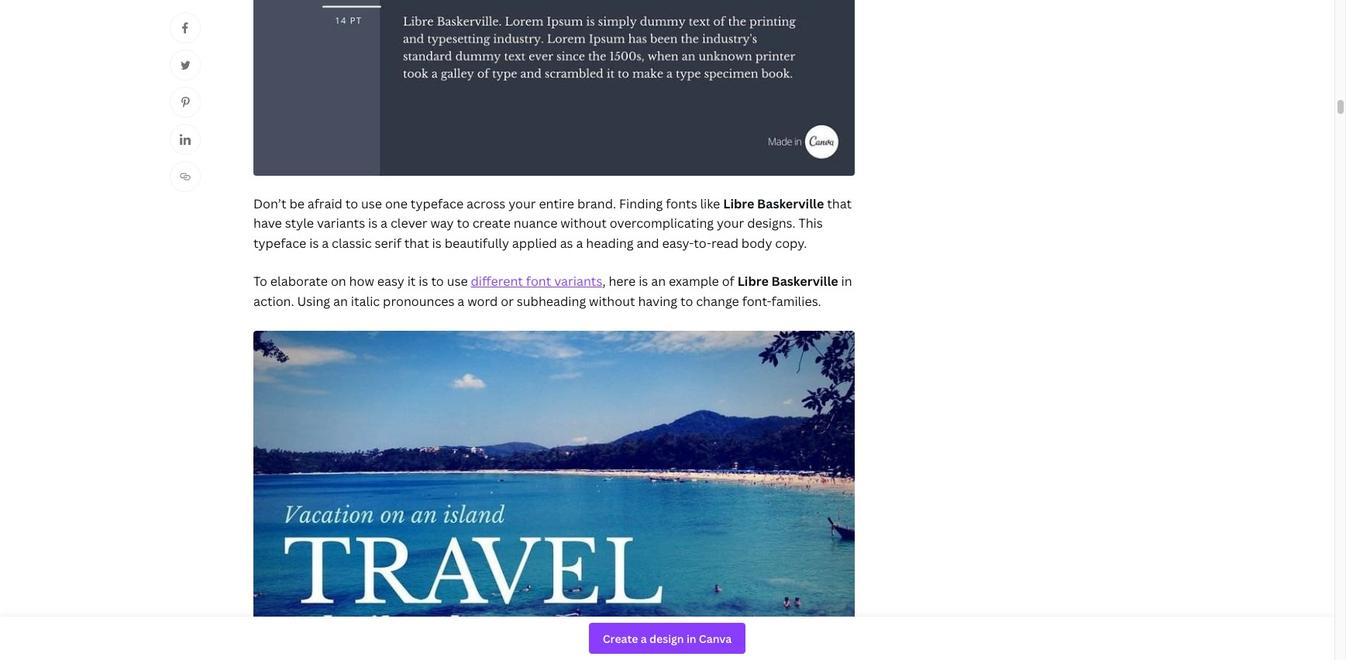 Task type: locate. For each thing, give the bounding box(es) containing it.
typeface
[[411, 195, 464, 212], [253, 235, 306, 252]]

copy.
[[775, 235, 807, 252]]

using
[[297, 293, 330, 310]]

0 vertical spatial without
[[561, 215, 607, 232]]

to
[[345, 195, 358, 212], [457, 215, 469, 232], [431, 273, 444, 290], [680, 293, 693, 310]]

typeface up way
[[411, 195, 464, 212]]

1 horizontal spatial an
[[651, 273, 666, 290]]

read
[[711, 235, 738, 252]]

to-
[[694, 235, 711, 252]]

variants up classic
[[317, 215, 365, 232]]

1 vertical spatial that
[[404, 235, 429, 252]]

having
[[638, 293, 677, 310]]

1 horizontal spatial typeface
[[411, 195, 464, 212]]

entire
[[539, 195, 574, 212]]

1 vertical spatial typeface
[[253, 235, 306, 252]]

0 horizontal spatial typeface
[[253, 235, 306, 252]]

use up the word
[[447, 273, 468, 290]]

an up having
[[651, 273, 666, 290]]

libre right like
[[723, 195, 754, 212]]

0 vertical spatial baskerville
[[757, 195, 824, 212]]

this
[[798, 215, 823, 232]]

1 horizontal spatial use
[[447, 273, 468, 290]]

body
[[741, 235, 772, 252]]

font
[[526, 273, 551, 290]]

0 vertical spatial variants
[[317, 215, 365, 232]]

an down the on
[[333, 293, 348, 310]]

without inside "in action. using an italic pronounces a word or subheading without having to change font-families."
[[589, 293, 635, 310]]

to elaborate on how easy it is to use different font variants , here is an example of libre baskerville
[[253, 273, 838, 290]]

0 vertical spatial an
[[651, 273, 666, 290]]

your
[[509, 195, 536, 212], [717, 215, 744, 232]]

heading
[[586, 235, 634, 252]]

variants
[[317, 215, 365, 232], [554, 273, 602, 290]]

your up nuance
[[509, 195, 536, 212]]

0 vertical spatial typeface
[[411, 195, 464, 212]]

typeface down have
[[253, 235, 306, 252]]

a
[[381, 215, 388, 232], [322, 235, 329, 252], [576, 235, 583, 252], [457, 293, 464, 310]]

0 horizontal spatial an
[[333, 293, 348, 310]]

applied
[[512, 235, 557, 252]]

variants up subheading
[[554, 273, 602, 290]]

beautifully
[[445, 235, 509, 252]]

an
[[651, 273, 666, 290], [333, 293, 348, 310]]

elaborate
[[270, 273, 328, 290]]

to right way
[[457, 215, 469, 232]]

your up read
[[717, 215, 744, 232]]

baskerville up families.
[[771, 273, 838, 290]]

have
[[253, 215, 282, 232]]

is
[[368, 215, 378, 232], [309, 235, 319, 252], [432, 235, 442, 252], [419, 273, 428, 290], [639, 273, 648, 290]]

1 vertical spatial your
[[717, 215, 744, 232]]

is right the it
[[419, 273, 428, 290]]

1 horizontal spatial that
[[827, 195, 852, 212]]

1 horizontal spatial variants
[[554, 273, 602, 290]]

in action. using an italic pronounces a word or subheading without having to change font-families.
[[253, 273, 852, 310]]

1 vertical spatial variants
[[554, 273, 602, 290]]

variants inside that have style variants is a clever way to create nuance without overcomplicating your designs. this typeface is a classic serif that is beautifully applied as a heading and easy-to-read body copy.
[[317, 215, 365, 232]]

without
[[561, 215, 607, 232], [589, 293, 635, 310]]

fonts
[[666, 195, 697, 212]]

baskerville up designs.
[[757, 195, 824, 212]]

1 vertical spatial baskerville
[[771, 273, 838, 290]]

is down way
[[432, 235, 442, 252]]

1 vertical spatial use
[[447, 273, 468, 290]]

way
[[430, 215, 454, 232]]

as
[[560, 235, 573, 252]]

1 vertical spatial libre
[[737, 273, 769, 290]]

use
[[361, 195, 382, 212], [447, 273, 468, 290]]

different font variants link
[[471, 273, 602, 290]]

libre up font-
[[737, 273, 769, 290]]

is down style
[[309, 235, 319, 252]]

easy-
[[662, 235, 694, 252]]

style
[[285, 215, 314, 232]]

a left the word
[[457, 293, 464, 310]]

0 vertical spatial use
[[361, 195, 382, 212]]

1 vertical spatial without
[[589, 293, 635, 310]]

0 vertical spatial your
[[509, 195, 536, 212]]

different
[[471, 273, 523, 290]]

example
[[669, 273, 719, 290]]

1 vertical spatial an
[[333, 293, 348, 310]]

to down "example"
[[680, 293, 693, 310]]

across
[[467, 195, 506, 212]]

use left one
[[361, 195, 382, 212]]

0 horizontal spatial variants
[[317, 215, 365, 232]]

without down ,
[[589, 293, 635, 310]]

libre
[[723, 195, 754, 212], [737, 273, 769, 290]]

nuance
[[514, 215, 558, 232]]

serif
[[375, 235, 401, 252]]

baskerville
[[757, 195, 824, 212], [771, 273, 838, 290]]

and
[[637, 235, 659, 252]]

without down brand.
[[561, 215, 607, 232]]

italic
[[351, 293, 380, 310]]

to inside "in action. using an italic pronounces a word or subheading without having to change font-families."
[[680, 293, 693, 310]]

don't
[[253, 195, 286, 212]]

a right as
[[576, 235, 583, 252]]

on
[[331, 273, 346, 290]]

font-
[[742, 293, 772, 310]]

1 horizontal spatial your
[[717, 215, 744, 232]]

that
[[827, 195, 852, 212], [404, 235, 429, 252]]



Task type: describe. For each thing, give the bounding box(es) containing it.
or
[[501, 293, 514, 310]]

0 vertical spatial libre
[[723, 195, 754, 212]]

in
[[841, 273, 852, 290]]

is up serif at the left top of page
[[368, 215, 378, 232]]

your inside that have style variants is a clever way to create nuance without overcomplicating your designs. this typeface is a classic serif that is beautifully applied as a heading and easy-to-read body copy.
[[717, 215, 744, 232]]

0 horizontal spatial your
[[509, 195, 536, 212]]

designs.
[[747, 215, 795, 232]]

word
[[467, 293, 498, 310]]

a inside "in action. using an italic pronounces a word or subheading without having to change font-families."
[[457, 293, 464, 310]]

one
[[385, 195, 408, 212]]

clever
[[390, 215, 427, 232]]

change
[[696, 293, 739, 310]]

families.
[[772, 293, 821, 310]]

subheading
[[517, 293, 586, 310]]

an inside "in action. using an italic pronounces a word or subheading without having to change font-families."
[[333, 293, 348, 310]]

to right afraid
[[345, 195, 358, 212]]

here
[[609, 273, 636, 290]]

,
[[602, 273, 606, 290]]

brand.
[[577, 195, 616, 212]]

0 vertical spatial that
[[827, 195, 852, 212]]

that have style variants is a clever way to create nuance without overcomplicating your designs. this typeface is a classic serif that is beautifully applied as a heading and easy-to-read body copy.
[[253, 195, 852, 252]]

a left classic
[[322, 235, 329, 252]]

be
[[289, 195, 305, 212]]

typeface inside that have style variants is a clever way to create nuance without overcomplicating your designs. this typeface is a classic serif that is beautifully applied as a heading and easy-to-read body copy.
[[253, 235, 306, 252]]

to inside that have style variants is a clever way to create nuance without overcomplicating your designs. this typeface is a classic serif that is beautifully applied as a heading and easy-to-read body copy.
[[457, 215, 469, 232]]

like
[[700, 195, 720, 212]]

to right the it
[[431, 273, 444, 290]]

classic
[[332, 235, 372, 252]]

pronounces
[[383, 293, 454, 310]]

how
[[349, 273, 374, 290]]

without inside that have style variants is a clever way to create nuance without overcomplicating your designs. this typeface is a classic serif that is beautifully applied as a heading and easy-to-read body copy.
[[561, 215, 607, 232]]

is right here
[[639, 273, 648, 290]]

easy
[[377, 273, 404, 290]]

0 horizontal spatial that
[[404, 235, 429, 252]]

overcomplicating
[[610, 215, 714, 232]]

a up serif at the left top of page
[[381, 215, 388, 232]]

finding
[[619, 195, 663, 212]]

don't be afraid to use one typeface across your entire brand. finding fonts like libre baskerville
[[253, 195, 824, 212]]

action.
[[253, 293, 294, 310]]

it
[[407, 273, 416, 290]]

create
[[472, 215, 511, 232]]

of
[[722, 273, 734, 290]]

afraid
[[307, 195, 342, 212]]

to
[[253, 273, 267, 290]]

0 horizontal spatial use
[[361, 195, 382, 212]]



Task type: vqa. For each thing, say whether or not it's contained in the screenshot.
How
yes



